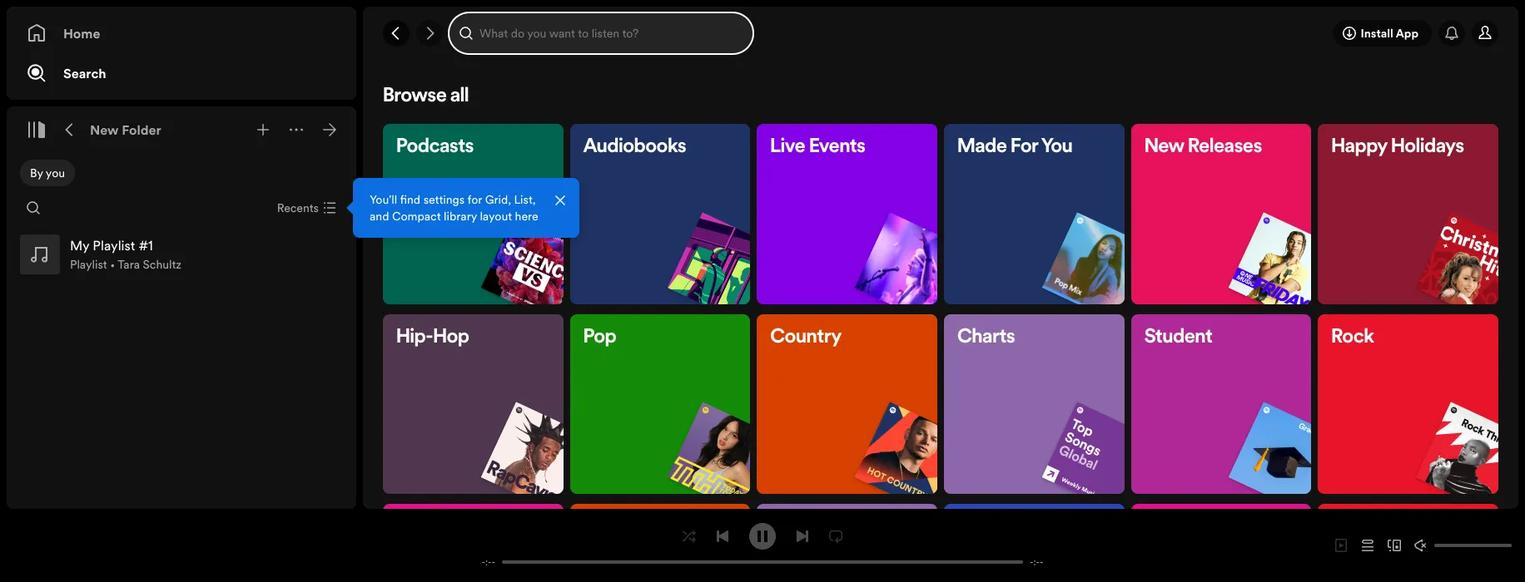 Task type: vqa. For each thing, say whether or not it's contained in the screenshot.
the #
no



Task type: locate. For each thing, give the bounding box(es) containing it.
playlist • tara schultz
[[70, 256, 182, 273]]

podcasts
[[396, 137, 474, 157]]

playlist
[[70, 256, 107, 273]]

1 :- from the left
[[485, 557, 492, 569]]

4 - from the left
[[1040, 557, 1044, 569]]

player controls element
[[462, 523, 1063, 569]]

install app link
[[1333, 20, 1432, 47]]

new left "releases"
[[1145, 137, 1184, 157]]

new inside the new folder button
[[90, 121, 119, 139]]

new for new folder
[[90, 121, 119, 139]]

audiobooks link
[[570, 124, 778, 323]]

connect to a device image
[[1388, 540, 1401, 553]]

1 horizontal spatial new
[[1145, 137, 1184, 157]]

happy holidays
[[1332, 137, 1465, 157]]

1 horizontal spatial :-
[[1034, 557, 1040, 569]]

group
[[13, 228, 350, 281]]

list,
[[514, 192, 536, 208]]

rock
[[1332, 328, 1374, 348]]

podcasts link
[[383, 124, 591, 323]]

country
[[770, 328, 842, 348]]

0 horizontal spatial -:--
[[482, 557, 495, 569]]

you
[[1041, 137, 1073, 157]]

live events
[[770, 137, 866, 157]]

discover
[[770, 518, 845, 538]]

install app
[[1361, 25, 1419, 42]]

2 -:-- from the left
[[1030, 557, 1044, 569]]

made for you
[[958, 137, 1073, 157]]

0 horizontal spatial new
[[90, 121, 119, 139]]

none search field inside 'top bar and user menu' element
[[450, 13, 753, 53]]

you'll
[[370, 192, 397, 208]]

-
[[482, 557, 485, 569], [492, 557, 495, 569], [1030, 557, 1034, 569], [1040, 557, 1044, 569]]

live events link
[[757, 124, 965, 323]]

0 horizontal spatial :-
[[485, 557, 492, 569]]

in
[[958, 518, 973, 538]]

rock link
[[1318, 314, 1525, 513]]

what's new image
[[1445, 27, 1459, 40]]

new releases link
[[1131, 124, 1340, 323]]

none search field what do you want to listen to?
[[450, 13, 753, 53]]

-:--
[[482, 557, 495, 569], [1030, 557, 1044, 569]]

settings
[[423, 192, 465, 208]]

indie
[[1332, 518, 1373, 538]]

pop link
[[570, 314, 778, 513]]

new
[[90, 121, 119, 139], [1145, 137, 1184, 157]]

top bar and user menu element
[[363, 7, 1519, 60]]

volume off image
[[1415, 540, 1428, 553]]

happy
[[1332, 137, 1388, 157]]

charts
[[958, 328, 1015, 348]]

folder
[[122, 121, 161, 139]]

car
[[1008, 518, 1035, 538]]

group inside the main element
[[13, 228, 350, 281]]

app
[[1396, 25, 1419, 42]]

1 horizontal spatial -:--
[[1030, 557, 1044, 569]]

you'll find settings for grid, list, and compact library layout here dialog
[[353, 178, 579, 238]]

1 - from the left
[[482, 557, 485, 569]]

none search field inside the main element
[[20, 195, 47, 221]]

next image
[[796, 530, 809, 543]]

group containing playlist
[[13, 228, 350, 281]]

recents
[[277, 200, 319, 216]]

student link
[[1131, 314, 1340, 513]]

and
[[370, 208, 389, 225]]

dance/electronic link
[[570, 505, 750, 583]]

new left folder
[[90, 121, 119, 139]]

compact
[[392, 208, 441, 225]]

None search field
[[450, 13, 753, 53], [20, 195, 47, 221]]

0 vertical spatial none search field
[[450, 13, 753, 53]]

1 horizontal spatial none search field
[[450, 13, 753, 53]]

new inside new releases link
[[1145, 137, 1184, 157]]

new folder
[[90, 121, 161, 139]]

What do you want to listen to? field
[[450, 13, 753, 53]]

made for you link
[[944, 124, 1153, 323]]

layout
[[480, 208, 512, 225]]

0 horizontal spatial none search field
[[20, 195, 47, 221]]

1 vertical spatial none search field
[[20, 195, 47, 221]]

audiobooks
[[583, 137, 686, 157]]

:-
[[485, 557, 492, 569], [1034, 557, 1040, 569]]

Disable repeat checkbox
[[823, 523, 849, 550]]

find
[[400, 192, 421, 208]]

search in your library image
[[27, 201, 40, 215]]

in the car
[[958, 518, 1035, 538]]

releases
[[1188, 137, 1262, 157]]

new releases
[[1145, 137, 1262, 157]]

events
[[809, 137, 866, 157]]

search link
[[27, 57, 336, 90]]



Task type: describe. For each thing, give the bounding box(es) containing it.
none search field search in your library
[[20, 195, 47, 221]]

made
[[958, 137, 1007, 157]]

2 :- from the left
[[1034, 557, 1040, 569]]

search
[[63, 64, 106, 82]]

1 -:-- from the left
[[482, 557, 495, 569]]

by you
[[30, 165, 65, 182]]

indie link
[[1318, 505, 1499, 583]]

pop
[[583, 328, 617, 348]]

you
[[46, 165, 65, 182]]

hip-hop link
[[383, 314, 591, 513]]

main element
[[7, 7, 579, 510]]

By you checkbox
[[20, 160, 75, 187]]

go back image
[[390, 27, 403, 40]]

2 - from the left
[[492, 557, 495, 569]]

home
[[63, 24, 100, 42]]

enable shuffle image
[[683, 530, 696, 543]]

dance/electronic
[[583, 518, 734, 538]]

the
[[976, 518, 1004, 538]]

install
[[1361, 25, 1394, 42]]

browse all element
[[383, 87, 1525, 583]]

home link
[[27, 17, 336, 50]]

•
[[110, 256, 115, 273]]

by
[[30, 165, 43, 182]]

you'll find settings for grid, list, and compact library layout here
[[370, 192, 538, 225]]

disable repeat image
[[829, 530, 843, 543]]

library
[[444, 208, 477, 225]]

country link
[[757, 314, 965, 513]]

hip-hop
[[396, 328, 469, 348]]

charts link
[[944, 314, 1153, 513]]

for
[[467, 192, 482, 208]]

previous image
[[716, 530, 729, 543]]

pause image
[[756, 530, 769, 543]]

hip-
[[396, 328, 433, 348]]

new for new releases
[[1145, 137, 1184, 157]]

here
[[515, 208, 538, 225]]

grid,
[[485, 192, 511, 208]]

student
[[1145, 328, 1213, 348]]

new folder button
[[87, 117, 165, 143]]

3 - from the left
[[1030, 557, 1034, 569]]

for
[[1011, 137, 1038, 157]]

tara
[[118, 256, 140, 273]]

live
[[770, 137, 806, 157]]

all
[[450, 87, 469, 107]]

Recents, List view field
[[264, 195, 346, 221]]

discover link
[[757, 505, 938, 583]]

schultz
[[143, 256, 182, 273]]

holidays
[[1391, 137, 1465, 157]]

hop
[[433, 328, 469, 348]]

happy holidays link
[[1318, 124, 1525, 323]]

browse all
[[383, 87, 469, 107]]

in the car link
[[944, 505, 1125, 583]]

browse
[[383, 87, 447, 107]]

go forward image
[[423, 27, 436, 40]]



